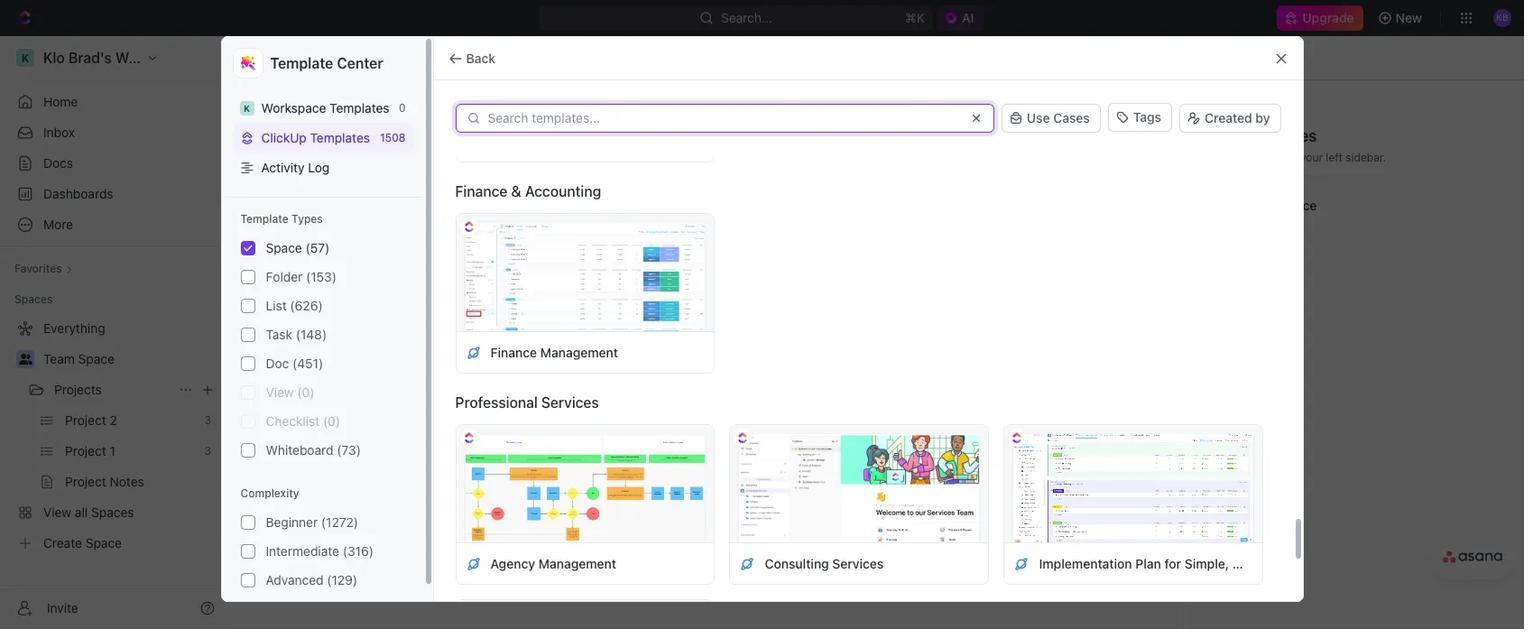 Task type: describe. For each thing, give the bounding box(es) containing it.
template for template center
[[270, 55, 333, 71]]

tags button
[[1108, 103, 1173, 132]]

simple,
[[1185, 556, 1230, 571]]

home
[[43, 94, 78, 109]]

all spaces joined
[[671, 370, 759, 384]]

doc (451)
[[266, 356, 323, 371]]

dashboards
[[43, 186, 113, 201]]

1 vertical spatial all
[[271, 119, 301, 149]]

joined
[[728, 370, 759, 384]]

for
[[1165, 556, 1182, 571]]

doc
[[266, 356, 289, 371]]

folder (153)
[[266, 269, 337, 284]]

advanced (129)
[[266, 572, 358, 588]]

activity
[[261, 160, 305, 175]]

visible
[[1213, 126, 1260, 145]]

visible spaces spaces shown in your left sidebar.
[[1213, 126, 1387, 164]]

favorites
[[14, 262, 62, 275]]

spaces down visible
[[1213, 151, 1250, 164]]

(57)
[[306, 240, 330, 256]]

(129)
[[327, 572, 358, 588]]

sidebar.
[[1346, 151, 1387, 164]]

consulting
[[765, 556, 830, 571]]

agency
[[491, 556, 535, 571]]

finance management
[[491, 344, 619, 360]]

whiteboard (73)
[[266, 442, 361, 458]]

user group image
[[19, 354, 32, 365]]

enterprise
[[1318, 556, 1380, 571]]

Search templates... text field
[[488, 111, 959, 125]]

inbox link
[[7, 118, 222, 147]]

checklist (0)
[[266, 414, 340, 429]]

templates for clickup templates
[[310, 130, 370, 145]]

tags
[[1134, 109, 1162, 125]]

in
[[1289, 151, 1298, 164]]

clickup
[[261, 130, 307, 145]]

view
[[266, 385, 294, 400]]

0 vertical spatial team space
[[1245, 198, 1318, 213]]

new space
[[1083, 127, 1148, 143]]

use cases
[[1027, 110, 1090, 125]]

1508
[[380, 131, 406, 144]]

intermediate
[[266, 544, 339, 559]]

Beginner (1272) checkbox
[[241, 516, 255, 530]]

new button
[[1371, 4, 1434, 33]]

sidebar navigation
[[0, 36, 230, 629]]

workspace templates
[[261, 100, 390, 116]]

template center
[[270, 55, 383, 71]]

and
[[1293, 556, 1315, 571]]

implementation plan for simple, complex, and enterprise teams
[[1040, 556, 1422, 571]]

plan
[[1136, 556, 1162, 571]]

workspace
[[261, 100, 326, 116]]

0 vertical spatial all
[[266, 50, 281, 65]]

(0) for view (0)
[[297, 385, 315, 400]]

management for agency management
[[539, 556, 617, 571]]

template for template types
[[241, 212, 289, 226]]

complex,
[[1233, 556, 1289, 571]]

your
[[1301, 151, 1324, 164]]

(626)
[[290, 298, 323, 313]]

cases
[[1054, 110, 1090, 125]]

shown
[[1253, 151, 1286, 164]]

advanced
[[266, 572, 324, 588]]

0 vertical spatial all spaces
[[266, 50, 327, 65]]

activity log
[[261, 160, 330, 175]]

1 vertical spatial all spaces
[[271, 119, 394, 149]]

space inside button
[[1112, 127, 1148, 143]]

inbox
[[43, 125, 75, 140]]

professional
[[455, 395, 538, 411]]

services for consulting services
[[833, 556, 884, 571]]

back
[[466, 50, 496, 65]]

⌘k
[[906, 10, 925, 25]]

upgrade
[[1303, 10, 1355, 25]]

team space link
[[43, 345, 218, 374]]

spaces down the workspace templates
[[307, 119, 394, 149]]

tags button
[[1108, 103, 1173, 134]]

projects
[[54, 382, 102, 397]]

types
[[292, 212, 323, 226]]

view (0)
[[266, 385, 315, 400]]

use
[[1027, 110, 1051, 125]]

created
[[1205, 110, 1253, 125]]



Task type: vqa. For each thing, say whether or not it's contained in the screenshot.
"by"
yes



Task type: locate. For each thing, give the bounding box(es) containing it.
invite
[[47, 600, 78, 615]]

team right user group icon
[[43, 351, 75, 367]]

0 vertical spatial team
[[1245, 198, 1277, 213]]

checklist
[[266, 414, 320, 429]]

center
[[337, 55, 383, 71]]

1 vertical spatial management
[[539, 556, 617, 571]]

management up the professional services
[[541, 344, 619, 360]]

created by
[[1205, 110, 1271, 125]]

activity log button
[[232, 153, 413, 182]]

all left joined
[[671, 370, 684, 384]]

k
[[244, 102, 250, 113]]

space down the tags
[[1112, 127, 1148, 143]]

services for professional services
[[542, 395, 599, 411]]

template types
[[241, 212, 323, 226]]

team down the shown
[[1245, 198, 1277, 213]]

services
[[542, 395, 599, 411], [833, 556, 884, 571]]

all
[[266, 50, 281, 65], [271, 119, 301, 149], [671, 370, 684, 384]]

management for finance management
[[541, 344, 619, 360]]

complexity
[[241, 487, 299, 500]]

beginner (1272)
[[266, 515, 359, 530]]

0 vertical spatial template
[[270, 55, 333, 71]]

1 vertical spatial template
[[241, 212, 289, 226]]

favorites button
[[7, 258, 80, 280]]

services down finance management
[[542, 395, 599, 411]]

0 vertical spatial templates
[[330, 100, 390, 116]]

back button
[[441, 44, 507, 73]]

spaces up 'in'
[[1264, 126, 1317, 145]]

1 vertical spatial new
[[1083, 127, 1109, 143]]

new for new space
[[1083, 127, 1109, 143]]

template up workspace
[[270, 55, 333, 71]]

0 horizontal spatial new
[[1083, 127, 1109, 143]]

implementation
[[1040, 556, 1133, 571]]

team inside 'sidebar' navigation
[[43, 351, 75, 367]]

space up the projects link
[[78, 351, 115, 367]]

management right agency at the bottom left
[[539, 556, 617, 571]]

finance for finance management
[[491, 344, 537, 360]]

team space down the shown
[[1245, 198, 1318, 213]]

tree containing team space
[[7, 314, 222, 558]]

use cases button
[[1002, 104, 1101, 133]]

0 horizontal spatial team space
[[43, 351, 115, 367]]

space up folder
[[266, 240, 302, 256]]

space (57)
[[266, 240, 330, 256]]

consulting services
[[765, 556, 884, 571]]

whiteboard
[[266, 442, 334, 458]]

(0) right view
[[297, 385, 315, 400]]

tree inside 'sidebar' navigation
[[7, 314, 222, 558]]

(73)
[[337, 442, 361, 458]]

finance for finance & accounting
[[455, 183, 508, 200]]

&
[[511, 183, 522, 200]]

spaces inside 'sidebar' navigation
[[14, 293, 53, 306]]

Intermediate (316) checkbox
[[241, 544, 255, 559]]

2 vertical spatial all
[[671, 370, 684, 384]]

accounting
[[525, 183, 602, 200]]

task (148)
[[266, 327, 327, 342]]

created by button
[[1180, 104, 1282, 133]]

0 vertical spatial finance
[[455, 183, 508, 200]]

(0) up the (73)
[[323, 414, 340, 429]]

new right upgrade
[[1396, 10, 1423, 25]]

1 vertical spatial services
[[833, 556, 884, 571]]

spaces up workspace
[[284, 50, 327, 65]]

folder
[[266, 269, 303, 284]]

1 horizontal spatial new
[[1396, 10, 1423, 25]]

spaces left joined
[[687, 370, 725, 384]]

template left types
[[241, 212, 289, 226]]

clickup templates
[[261, 130, 370, 145]]

task
[[266, 327, 293, 342]]

beginner
[[266, 515, 318, 530]]

1 horizontal spatial services
[[833, 556, 884, 571]]

new for new
[[1396, 10, 1423, 25]]

by
[[1256, 110, 1271, 125]]

1 horizontal spatial team space
[[1245, 198, 1318, 213]]

docs link
[[7, 149, 222, 178]]

upgrade link
[[1278, 5, 1364, 31]]

1 horizontal spatial team
[[1245, 198, 1277, 213]]

services right consulting
[[833, 556, 884, 571]]

space down 'in'
[[1281, 198, 1318, 213]]

intermediate (316)
[[266, 544, 374, 559]]

all down workspace
[[271, 119, 301, 149]]

0 vertical spatial management
[[541, 344, 619, 360]]

spaces down favorites
[[14, 293, 53, 306]]

agency management
[[491, 556, 617, 571]]

professional services
[[455, 395, 599, 411]]

1 vertical spatial finance
[[491, 344, 537, 360]]

templates for workspace templates
[[330, 100, 390, 116]]

0 horizontal spatial team
[[43, 351, 75, 367]]

finance left &
[[455, 183, 508, 200]]

space
[[1112, 127, 1148, 143], [1281, 198, 1318, 213], [266, 240, 302, 256], [78, 351, 115, 367]]

all up workspace
[[266, 50, 281, 65]]

templates down the workspace templates
[[310, 130, 370, 145]]

Advanced (129) checkbox
[[241, 573, 255, 588]]

templates
[[330, 100, 390, 116], [310, 130, 370, 145]]

created by button
[[1180, 104, 1282, 133]]

1 vertical spatial team
[[43, 351, 75, 367]]

(148)
[[296, 327, 327, 342]]

finance up the professional services
[[491, 344, 537, 360]]

team space inside team space link
[[43, 351, 115, 367]]

new
[[1396, 10, 1423, 25], [1083, 127, 1109, 143]]

1 horizontal spatial (0)
[[323, 414, 340, 429]]

list
[[266, 298, 287, 313]]

template
[[270, 55, 333, 71], [241, 212, 289, 226]]

list (626)
[[266, 298, 323, 313]]

all spaces up workspace
[[266, 50, 327, 65]]

team
[[1245, 198, 1277, 213], [43, 351, 75, 367]]

0 vertical spatial new
[[1396, 10, 1423, 25]]

1 vertical spatial team space
[[43, 351, 115, 367]]

(1272)
[[321, 515, 359, 530]]

left
[[1327, 151, 1343, 164]]

all spaces
[[266, 50, 327, 65], [271, 119, 394, 149]]

dashboards link
[[7, 180, 222, 209]]

team space
[[1245, 198, 1318, 213], [43, 351, 115, 367]]

tree
[[7, 314, 222, 558]]

team space up the projects
[[43, 351, 115, 367]]

finance
[[455, 183, 508, 200], [491, 344, 537, 360]]

0 vertical spatial (0)
[[297, 385, 315, 400]]

home link
[[7, 88, 222, 116]]

(0) for checklist (0)
[[323, 414, 340, 429]]

space inside tree
[[78, 351, 115, 367]]

finance & accounting
[[455, 183, 602, 200]]

all spaces down the workspace templates
[[271, 119, 394, 149]]

docs
[[43, 155, 73, 171]]

new space button
[[1055, 121, 1159, 150]]

new down "cases"
[[1083, 127, 1109, 143]]

0
[[399, 101, 406, 115]]

1 vertical spatial (0)
[[323, 414, 340, 429]]

(316)
[[343, 544, 374, 559]]

search...
[[721, 10, 773, 25]]

0 horizontal spatial services
[[542, 395, 599, 411]]

0 vertical spatial services
[[542, 395, 599, 411]]

0 horizontal spatial (0)
[[297, 385, 315, 400]]

(451)
[[293, 356, 323, 371]]

teams
[[1383, 556, 1422, 571]]

1 vertical spatial templates
[[310, 130, 370, 145]]

(153)
[[306, 269, 337, 284]]

klo brad's workspace, , element
[[240, 101, 254, 115]]

None checkbox
[[241, 241, 255, 256], [241, 270, 255, 284], [241, 299, 255, 313], [241, 328, 255, 342], [241, 357, 255, 371], [241, 386, 255, 400], [241, 414, 255, 429], [241, 443, 255, 458], [241, 241, 255, 256], [241, 270, 255, 284], [241, 299, 255, 313], [241, 328, 255, 342], [241, 357, 255, 371], [241, 386, 255, 400], [241, 414, 255, 429], [241, 443, 255, 458]]

projects link
[[54, 376, 172, 404]]

templates left 0
[[330, 100, 390, 116]]



